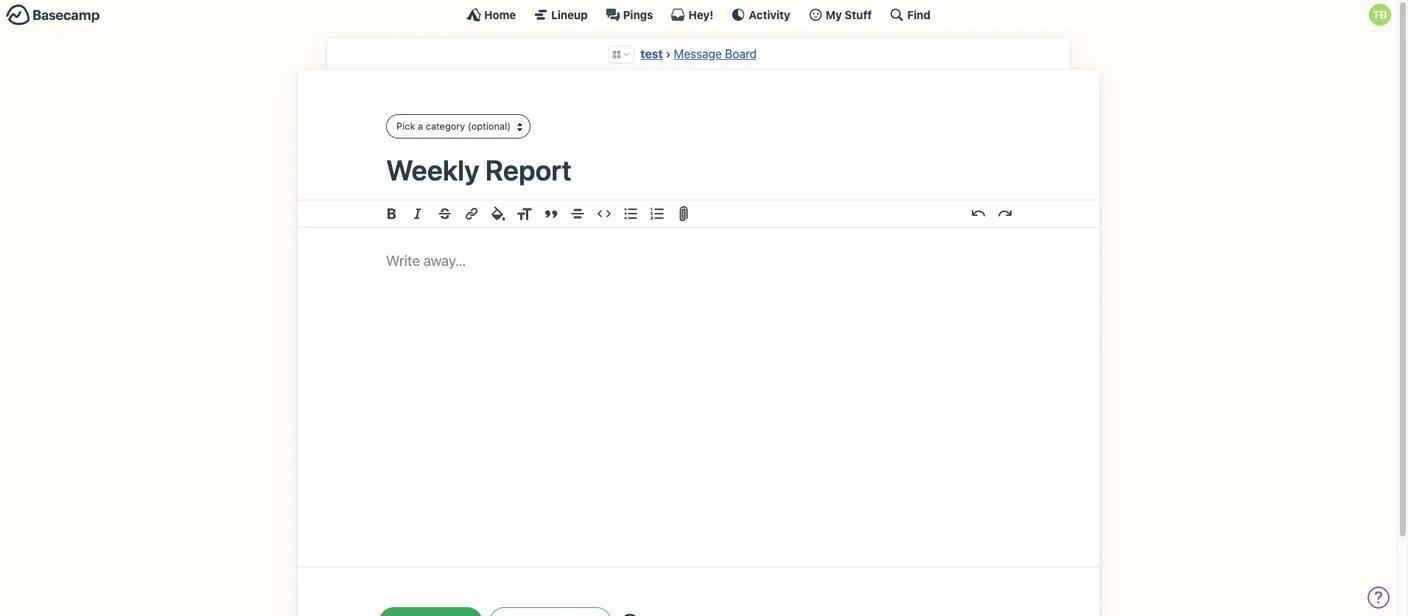 Task type: locate. For each thing, give the bounding box(es) containing it.
activity
[[749, 8, 790, 21]]

activity link
[[731, 7, 790, 22]]

message
[[674, 47, 722, 60]]

hey!
[[689, 8, 714, 21]]

find button
[[890, 7, 931, 22]]

my
[[826, 8, 842, 21]]

switch accounts image
[[6, 4, 100, 27]]

my stuff
[[826, 8, 872, 21]]

hey! button
[[671, 7, 714, 22]]

schedule this to post later image
[[621, 614, 639, 616]]

›
[[666, 47, 671, 60]]

board
[[725, 47, 757, 60]]

main element
[[0, 0, 1397, 29]]

test
[[640, 47, 663, 60]]

a
[[418, 120, 423, 132]]

test link
[[640, 47, 663, 60]]

message board link
[[674, 47, 757, 60]]

Write away… text field
[[342, 228, 1055, 549]]

Type a title… text field
[[386, 153, 1011, 186]]



Task type: vqa. For each thing, say whether or not it's contained in the screenshot.
'Hey!' Dropdown Button
yes



Task type: describe. For each thing, give the bounding box(es) containing it.
(optional)
[[468, 120, 511, 132]]

lineup
[[551, 8, 588, 21]]

find
[[907, 8, 931, 21]]

home
[[484, 8, 516, 21]]

lineup link
[[534, 7, 588, 22]]

pick a category (optional) button
[[386, 114, 531, 138]]

tim burton image
[[1369, 4, 1391, 26]]

stuff
[[845, 8, 872, 21]]

pick
[[396, 120, 415, 132]]

home link
[[466, 7, 516, 22]]

pings
[[623, 8, 653, 21]]

category
[[426, 120, 465, 132]]

my stuff button
[[808, 7, 872, 22]]

pick a category (optional)
[[396, 120, 511, 132]]

› message board
[[666, 47, 757, 60]]

pings button
[[605, 7, 653, 22]]



